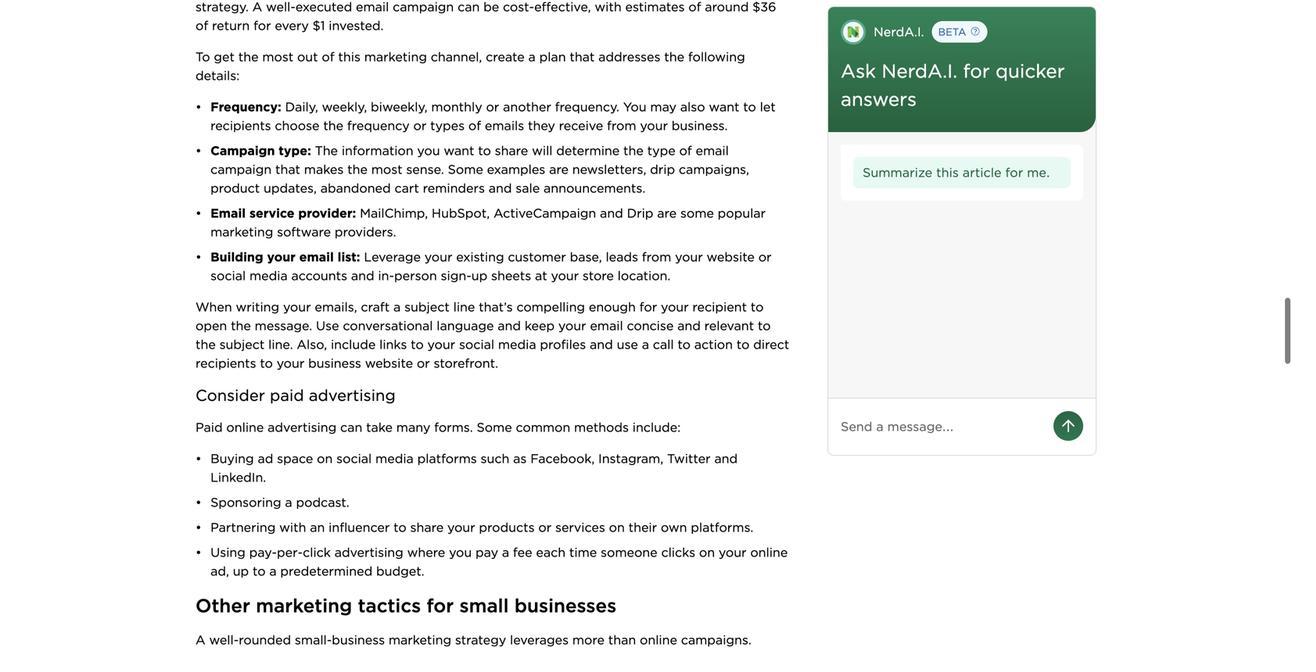 Task type: locate. For each thing, give the bounding box(es) containing it.
type:
[[279, 143, 311, 158]]

1 horizontal spatial email
[[590, 318, 623, 334]]

email down enough
[[590, 318, 623, 334]]

business
[[308, 356, 361, 371], [332, 633, 385, 648]]

on
[[317, 451, 333, 467], [609, 520, 625, 536], [700, 545, 715, 561]]

than
[[609, 633, 636, 648]]

0 vertical spatial share
[[495, 143, 528, 158]]

1 vertical spatial that
[[275, 162, 301, 177]]

leverage your existing customer base, leads from your website or social media accounts and in-person sign-up sheets at your store location.
[[211, 250, 776, 284]]

click
[[303, 545, 331, 561]]

your down line.
[[277, 356, 305, 371]]

0 vertical spatial this
[[338, 49, 361, 64]]

0 vertical spatial from
[[607, 118, 637, 133]]

0 vertical spatial that
[[570, 49, 595, 64]]

1 vertical spatial recipients
[[196, 356, 256, 371]]

0 horizontal spatial you
[[417, 143, 440, 158]]

cart
[[395, 181, 419, 196]]

social
[[211, 268, 246, 284], [459, 337, 495, 352], [337, 451, 372, 467]]

business down tactics
[[332, 633, 385, 648]]

up right ad, at bottom left
[[233, 564, 249, 579]]

social down can
[[337, 451, 372, 467]]

consider paid advertising
[[196, 387, 396, 405]]

1 vertical spatial some
[[477, 420, 512, 435]]

website down links
[[365, 356, 413, 371]]

business inside when writing your emails, craft a subject line that's compelling enough for your recipient to open the message. use conversational language and keep your email concise and relevant to the subject line. also, include links to your social media profiles and use a call to action to direct recipients to your business website or storefront.
[[308, 356, 361, 371]]

most left out
[[262, 49, 294, 64]]

well-
[[209, 633, 239, 648]]

most inside the information you want to share will determine the type of email campaign that makes the most sense. some examples are newsletters, drip campaigns, product updates, abandoned cart reminders and sale announcements.
[[372, 162, 403, 177]]

1 vertical spatial of
[[469, 118, 481, 133]]

0 vertical spatial want
[[709, 99, 740, 115]]

2 horizontal spatial email
[[696, 143, 729, 158]]

you up the sense.
[[417, 143, 440, 158]]

your right at
[[551, 268, 579, 284]]

to right links
[[411, 337, 424, 352]]

from down you
[[607, 118, 637, 133]]

media down take
[[376, 451, 414, 467]]

1 horizontal spatial up
[[472, 268, 488, 284]]

advertising down influencer
[[335, 545, 404, 561]]

online right the than on the left bottom of the page
[[640, 633, 678, 648]]

the down weekly,
[[323, 118, 344, 133]]

0 vertical spatial most
[[262, 49, 294, 64]]

or inside leverage your existing customer base, leads from your website or social media accounts and in-person sign-up sheets at your store location.
[[759, 250, 772, 265]]

0 vertical spatial up
[[472, 268, 488, 284]]

0 horizontal spatial up
[[233, 564, 249, 579]]

online down platforms.
[[751, 545, 788, 561]]

details:
[[196, 68, 240, 83]]

paid online advertising can take many forms. some common methods include:
[[196, 420, 681, 435]]

email service provider:
[[211, 206, 356, 221]]

providers.
[[335, 225, 396, 240]]

service
[[250, 206, 295, 221]]

1 vertical spatial this
[[937, 165, 959, 180]]

or up 'emails'
[[486, 99, 500, 115]]

and left the drip
[[600, 206, 624, 221]]

let
[[760, 99, 776, 115]]

and down examples at top left
[[489, 181, 512, 196]]

to down pay-
[[253, 564, 266, 579]]

action
[[695, 337, 733, 352]]

0 horizontal spatial website
[[365, 356, 413, 371]]

to up direct
[[758, 318, 771, 334]]

monthly
[[431, 99, 483, 115]]

some
[[681, 206, 714, 221]]

campaign
[[211, 143, 275, 158]]

marketing inside mailchimp, hubspot, activecampaign and drip are some popular marketing software providers.
[[211, 225, 273, 240]]

ad
[[258, 451, 273, 467]]

2 horizontal spatial social
[[459, 337, 495, 352]]

for inside the ask nerda.i. for quicker answers
[[964, 60, 991, 83]]

email inside the information you want to share will determine the type of email campaign that makes the most sense. some examples are newsletters, drip campaigns, product updates, abandoned cart reminders and sale announcements.
[[696, 143, 729, 158]]

plan
[[540, 49, 566, 64]]

0 horizontal spatial most
[[262, 49, 294, 64]]

out
[[297, 49, 318, 64]]

or left storefront.
[[417, 356, 430, 371]]

1 horizontal spatial social
[[337, 451, 372, 467]]

2 horizontal spatial online
[[751, 545, 788, 561]]

0 vertical spatial business
[[308, 356, 361, 371]]

0 vertical spatial email
[[696, 143, 729, 158]]

0 horizontal spatial share
[[410, 520, 444, 536]]

advertising up space
[[268, 420, 337, 435]]

your up sign-
[[425, 250, 453, 265]]

0 horizontal spatial of
[[322, 49, 335, 64]]

website down popular
[[707, 250, 755, 265]]

your up message.
[[283, 300, 311, 315]]

0 horizontal spatial media
[[250, 268, 288, 284]]

linkedin.
[[211, 470, 266, 486]]

1 vertical spatial up
[[233, 564, 249, 579]]

1 vertical spatial advertising
[[268, 420, 337, 435]]

recipients up "consider"
[[196, 356, 256, 371]]

and right twitter
[[715, 451, 738, 467]]

your down some
[[675, 250, 703, 265]]

0 vertical spatial subject
[[405, 300, 450, 315]]

nerda.i.
[[874, 24, 925, 40], [882, 60, 958, 83]]

online inside using pay-per-click advertising where you pay a fee each time someone clicks on your online ad, up to a predetermined budget.
[[751, 545, 788, 561]]

2 vertical spatial on
[[700, 545, 715, 561]]

are right the drip
[[658, 206, 677, 221]]

2 horizontal spatial of
[[680, 143, 692, 158]]

pay
[[476, 545, 499, 561]]

that inside the information you want to share will determine the type of email campaign that makes the most sense. some examples are newsletters, drip campaigns, product updates, abandoned cart reminders and sale announcements.
[[275, 162, 301, 177]]

that right plan
[[570, 49, 595, 64]]

0 vertical spatial nerda.i.
[[874, 24, 925, 40]]

2 horizontal spatial on
[[700, 545, 715, 561]]

enough
[[589, 300, 636, 315]]

some up reminders
[[448, 162, 484, 177]]

business down include
[[308, 356, 361, 371]]

1 vertical spatial from
[[642, 250, 672, 265]]

include:
[[633, 420, 681, 435]]

marketing down other marketing tactics for small businesses
[[389, 633, 452, 648]]

0 vertical spatial media
[[250, 268, 288, 284]]

0 horizontal spatial on
[[317, 451, 333, 467]]

1 horizontal spatial website
[[707, 250, 755, 265]]

share for will
[[495, 143, 528, 158]]

marketing inside to get the most out of this marketing channel, create a plan that addresses the following details:
[[364, 49, 427, 64]]

0 vertical spatial you
[[417, 143, 440, 158]]

2 vertical spatial media
[[376, 451, 414, 467]]

0 horizontal spatial subject
[[220, 337, 265, 352]]

information
[[342, 143, 414, 158]]

email up the accounts
[[299, 250, 334, 265]]

of down monthly
[[469, 118, 481, 133]]

2 vertical spatial social
[[337, 451, 372, 467]]

1 horizontal spatial from
[[642, 250, 672, 265]]

other marketing tactics for small businesses
[[196, 595, 617, 618]]

me.
[[1028, 165, 1051, 180]]

create
[[486, 49, 525, 64]]

business.
[[672, 118, 728, 133]]

own
[[661, 520, 688, 536]]

1 horizontal spatial want
[[709, 99, 740, 115]]

2 vertical spatial online
[[640, 633, 678, 648]]

share inside the information you want to share will determine the type of email campaign that makes the most sense. some examples are newsletters, drip campaigns, product updates, abandoned cart reminders and sale announcements.
[[495, 143, 528, 158]]

want down types
[[444, 143, 475, 158]]

that inside to get the most out of this marketing channel, create a plan that addresses the following details:
[[570, 49, 595, 64]]

may
[[651, 99, 677, 115]]

to left let
[[744, 99, 757, 115]]

to down 'emails'
[[478, 143, 491, 158]]

as
[[514, 451, 527, 467]]

on inside buying ad space on social media platforms such as facebook, instagram, twitter and linkedin.
[[317, 451, 333, 467]]

for left small
[[427, 595, 454, 618]]

addresses
[[599, 49, 661, 64]]

0 vertical spatial social
[[211, 268, 246, 284]]

services
[[556, 520, 606, 536]]

1 horizontal spatial most
[[372, 162, 403, 177]]

a left call
[[642, 337, 650, 352]]

person
[[394, 268, 437, 284]]

want
[[709, 99, 740, 115], [444, 143, 475, 158]]

recipients down frequency:
[[211, 118, 271, 133]]

media inside when writing your emails, craft a subject line that's compelling enough for your recipient to open the message. use conversational language and keep your email concise and relevant to the subject line. also, include links to your social media profiles and use a call to action to direct recipients to your business website or storefront.
[[498, 337, 537, 352]]

are inside the information you want to share will determine the type of email campaign that makes the most sense. some examples are newsletters, drip campaigns, product updates, abandoned cart reminders and sale announcements.
[[549, 162, 569, 177]]

from inside leverage your existing customer base, leads from your website or social media accounts and in-person sign-up sheets at your store location.
[[642, 250, 672, 265]]

subject down open
[[220, 337, 265, 352]]

for
[[964, 60, 991, 83], [1006, 165, 1024, 180], [640, 300, 658, 315], [427, 595, 454, 618]]

of right type
[[680, 143, 692, 158]]

media inside leverage your existing customer base, leads from your website or social media accounts and in-person sign-up sheets at your store location.
[[250, 268, 288, 284]]

1 vertical spatial you
[[449, 545, 472, 561]]

subject down the person
[[405, 300, 450, 315]]

social inside leverage your existing customer base, leads from your website or social media accounts and in-person sign-up sheets at your store location.
[[211, 268, 246, 284]]

advertising up can
[[309, 387, 396, 405]]

sense.
[[406, 162, 444, 177]]

0 horizontal spatial are
[[549, 162, 569, 177]]

you left "pay"
[[449, 545, 472, 561]]

your
[[640, 118, 668, 133], [267, 250, 296, 265], [425, 250, 453, 265], [675, 250, 703, 265], [551, 268, 579, 284], [283, 300, 311, 315], [661, 300, 689, 315], [559, 318, 587, 334], [428, 337, 456, 352], [277, 356, 305, 371], [448, 520, 476, 536], [719, 545, 747, 561]]

of inside to get the most out of this marketing channel, create a plan that addresses the following details:
[[322, 49, 335, 64]]

0 horizontal spatial that
[[275, 162, 301, 177]]

concise
[[627, 318, 674, 334]]

2 horizontal spatial media
[[498, 337, 537, 352]]

answers
[[841, 88, 917, 111]]

campaigns,
[[679, 162, 750, 177]]

0 vertical spatial advertising
[[309, 387, 396, 405]]

relevant
[[705, 318, 755, 334]]

1 horizontal spatial media
[[376, 451, 414, 467]]

also,
[[297, 337, 327, 352]]

products
[[479, 520, 535, 536]]

for up concise
[[640, 300, 658, 315]]

nerda.i. left beta at the top
[[874, 24, 925, 40]]

your inside using pay-per-click advertising where you pay a fee each time someone clicks on your online ad, up to a predetermined budget.
[[719, 545, 747, 561]]

sponsoring a podcast.
[[211, 495, 350, 511]]

1 horizontal spatial subject
[[405, 300, 450, 315]]

many
[[397, 420, 431, 435]]

following
[[689, 49, 746, 64]]

media down keep
[[498, 337, 537, 352]]

your down may on the right
[[640, 118, 668, 133]]

1 vertical spatial nerda.i.
[[882, 60, 958, 83]]

and down the list:
[[351, 268, 375, 284]]

on left their
[[609, 520, 625, 536]]

share up examples at top left
[[495, 143, 528, 158]]

this inside button
[[937, 165, 959, 180]]

a down pay-
[[269, 564, 277, 579]]

0 vertical spatial of
[[322, 49, 335, 64]]

a left fee
[[502, 545, 510, 561]]

0 horizontal spatial from
[[607, 118, 637, 133]]

the
[[315, 143, 338, 158]]

to
[[196, 49, 210, 64]]

advertising for paid
[[309, 387, 396, 405]]

share
[[495, 143, 528, 158], [410, 520, 444, 536]]

up down existing
[[472, 268, 488, 284]]

some up such
[[477, 420, 512, 435]]

to up relevant
[[751, 300, 764, 315]]

line
[[454, 300, 475, 315]]

nerda.i. up answers
[[882, 60, 958, 83]]

1 horizontal spatial of
[[469, 118, 481, 133]]

frequency
[[347, 118, 410, 133]]

you
[[624, 99, 647, 115]]

1 horizontal spatial are
[[658, 206, 677, 221]]

open
[[196, 318, 227, 334]]

1 horizontal spatial you
[[449, 545, 472, 561]]

online
[[227, 420, 264, 435], [751, 545, 788, 561], [640, 633, 678, 648]]

and inside leverage your existing customer base, leads from your website or social media accounts and in-person sign-up sheets at your store location.
[[351, 268, 375, 284]]

up inside using pay-per-click advertising where you pay a fee each time someone clicks on your online ad, up to a predetermined budget.
[[233, 564, 249, 579]]

0 horizontal spatial email
[[299, 250, 334, 265]]

1 vertical spatial online
[[751, 545, 788, 561]]

of
[[322, 49, 335, 64], [469, 118, 481, 133], [680, 143, 692, 158]]

0 vertical spatial online
[[227, 420, 264, 435]]

conversational
[[343, 318, 433, 334]]

you
[[417, 143, 440, 158], [449, 545, 472, 561]]

store
[[583, 268, 614, 284]]

or inside when writing your emails, craft a subject line that's compelling enough for your recipient to open the message. use conversational language and keep your email concise and relevant to the subject line. also, include links to your social media profiles and use a call to action to direct recipients to your business website or storefront.
[[417, 356, 430, 371]]

on right space
[[317, 451, 333, 467]]

1 horizontal spatial that
[[570, 49, 595, 64]]

1 vertical spatial want
[[444, 143, 475, 158]]

social up storefront.
[[459, 337, 495, 352]]

share up where
[[410, 520, 444, 536]]

summarize this article for me. button
[[854, 157, 1071, 189]]

of right out
[[322, 49, 335, 64]]

use
[[316, 318, 339, 334]]

want up business.
[[709, 99, 740, 115]]

0 horizontal spatial social
[[211, 268, 246, 284]]

2 vertical spatial of
[[680, 143, 692, 158]]

clicks
[[662, 545, 696, 561]]

beta
[[939, 26, 967, 38]]

website inside when writing your emails, craft a subject line that's compelling enough for your recipient to open the message. use conversational language and keep your email concise and relevant to the subject line. also, include links to your social media profiles and use a call to action to direct recipients to your business website or storefront.
[[365, 356, 413, 371]]

share for your
[[410, 520, 444, 536]]

a up the conversational
[[394, 300, 401, 315]]

0 vertical spatial are
[[549, 162, 569, 177]]

list:
[[338, 250, 360, 265]]

marketing down email
[[211, 225, 273, 240]]

the left following
[[665, 49, 685, 64]]

up inside leverage your existing customer base, leads from your website or social media accounts and in-person sign-up sheets at your store location.
[[472, 268, 488, 284]]

this left article
[[937, 165, 959, 180]]

for left "me."
[[1006, 165, 1024, 180]]

1 horizontal spatial on
[[609, 520, 625, 536]]

0 vertical spatial website
[[707, 250, 755, 265]]

the up the abandoned
[[348, 162, 368, 177]]

more information about beta image
[[933, 19, 990, 44]]

0 horizontal spatial online
[[227, 420, 264, 435]]

or down popular
[[759, 250, 772, 265]]

from up location.
[[642, 250, 672, 265]]

1 horizontal spatial share
[[495, 143, 528, 158]]

email up campaigns, at the top of the page
[[696, 143, 729, 158]]

1 horizontal spatial this
[[937, 165, 959, 180]]

provider:
[[298, 206, 356, 221]]

advertising inside using pay-per-click advertising where you pay a fee each time someone clicks on your online ad, up to a predetermined budget.
[[335, 545, 404, 561]]

drip
[[650, 162, 675, 177]]

2 vertical spatial advertising
[[335, 545, 404, 561]]

and
[[489, 181, 512, 196], [600, 206, 624, 221], [351, 268, 375, 284], [498, 318, 521, 334], [678, 318, 701, 334], [590, 337, 613, 352], [715, 451, 738, 467]]

weekly,
[[322, 99, 367, 115]]

your down platforms.
[[719, 545, 747, 561]]

1 vertical spatial subject
[[220, 337, 265, 352]]

profiles
[[540, 337, 586, 352]]

that up updates,
[[275, 162, 301, 177]]

1 vertical spatial website
[[365, 356, 413, 371]]

0 horizontal spatial this
[[338, 49, 361, 64]]

0 vertical spatial on
[[317, 451, 333, 467]]

sign-
[[441, 268, 472, 284]]

most down information
[[372, 162, 403, 177]]

social inside when writing your emails, craft a subject line that's compelling enough for your recipient to open the message. use conversational language and keep your email concise and relevant to the subject line. also, include links to your social media profiles and use a call to action to direct recipients to your business website or storefront.
[[459, 337, 495, 352]]

1 vertical spatial social
[[459, 337, 495, 352]]

this inside to get the most out of this marketing channel, create a plan that addresses the following details:
[[338, 49, 361, 64]]

to inside the information you want to share will determine the type of email campaign that makes the most sense. some examples are newsletters, drip campaigns, product updates, abandoned cart reminders and sale announcements.
[[478, 143, 491, 158]]

1 horizontal spatial online
[[640, 633, 678, 648]]

on right clicks at bottom right
[[700, 545, 715, 561]]

for down more information about beta image
[[964, 60, 991, 83]]

a left plan
[[529, 49, 536, 64]]

1 vertical spatial are
[[658, 206, 677, 221]]

paid
[[196, 420, 223, 435]]

1 vertical spatial most
[[372, 162, 403, 177]]

0 vertical spatial recipients
[[211, 118, 271, 133]]

platforms.
[[691, 520, 754, 536]]

are
[[549, 162, 569, 177], [658, 206, 677, 221]]

are down will
[[549, 162, 569, 177]]

1 vertical spatial share
[[410, 520, 444, 536]]

0 vertical spatial some
[[448, 162, 484, 177]]

this right out
[[338, 49, 361, 64]]

0 horizontal spatial want
[[444, 143, 475, 158]]

1 vertical spatial media
[[498, 337, 537, 352]]

2 vertical spatial email
[[590, 318, 623, 334]]

online up buying
[[227, 420, 264, 435]]

you inside the information you want to share will determine the type of email campaign that makes the most sense. some examples are newsletters, drip campaigns, product updates, abandoned cart reminders and sale announcements.
[[417, 143, 440, 158]]

media down building your email list:
[[250, 268, 288, 284]]

recipient
[[693, 300, 747, 315]]



Task type: describe. For each thing, give the bounding box(es) containing it.
buying
[[211, 451, 254, 467]]

the right "get"
[[239, 49, 259, 64]]

each
[[536, 545, 566, 561]]

small-
[[295, 633, 332, 648]]

also
[[681, 99, 706, 115]]

when writing your emails, craft a subject line that's compelling enough for your recipient to open the message. use conversational language and keep your email concise and relevant to the subject line. also, include links to your social media profiles and use a call to action to direct recipients to your business website or storefront.
[[196, 300, 794, 371]]

a inside to get the most out of this marketing channel, create a plan that addresses the following details:
[[529, 49, 536, 64]]

sheets
[[491, 268, 532, 284]]

time
[[570, 545, 597, 561]]

partnering with an influencer to share your products or services on their own platforms.
[[211, 520, 754, 536]]

buying ad space on social media platforms such as facebook, instagram, twitter and linkedin.
[[211, 451, 742, 486]]

the left type
[[624, 143, 644, 158]]

use
[[617, 337, 639, 352]]

leads
[[606, 250, 639, 265]]

to down line.
[[260, 356, 273, 371]]

the information you want to share will determine the type of email campaign that makes the most sense. some examples are newsletters, drip campaigns, product updates, abandoned cart reminders and sale announcements.
[[211, 143, 753, 196]]

email inside when writing your emails, craft a subject line that's compelling enough for your recipient to open the message. use conversational language and keep your email concise and relevant to the subject line. also, include links to your social media profiles and use a call to action to direct recipients to your business website or storefront.
[[590, 318, 623, 334]]

sale
[[516, 181, 540, 196]]

using
[[211, 545, 246, 561]]

campaign
[[211, 162, 272, 177]]

campaigns.
[[681, 633, 752, 648]]

activecampaign
[[494, 206, 597, 221]]

sponsoring
[[211, 495, 281, 511]]

type
[[648, 143, 676, 158]]

message.
[[255, 318, 312, 334]]

when
[[196, 300, 232, 315]]

on inside using pay-per-click advertising where you pay a fee each time someone clicks on your online ad, up to a predetermined budget.
[[700, 545, 715, 561]]

abandoned
[[321, 181, 391, 196]]

direct
[[754, 337, 790, 352]]

partnering
[[211, 520, 276, 536]]

to down relevant
[[737, 337, 750, 352]]

tactics
[[358, 595, 421, 618]]

and inside the information you want to share will determine the type of email campaign that makes the most sense. some examples are newsletters, drip campaigns, product updates, abandoned cart reminders and sale announcements.
[[489, 181, 512, 196]]

your inside daily, weekly, biweekly, monthly or another frequency. you may also want to let recipients choose the frequency or types of emails they receive from your business.
[[640, 118, 668, 133]]

for inside summarize this article for me. button
[[1006, 165, 1024, 180]]

mailchimp, hubspot, activecampaign and drip are some popular marketing software providers.
[[211, 206, 770, 240]]

1 vertical spatial on
[[609, 520, 625, 536]]

businesses
[[515, 595, 617, 618]]

where
[[407, 545, 446, 561]]

your up concise
[[661, 300, 689, 315]]

and left use
[[590, 337, 613, 352]]

your down software
[[267, 250, 296, 265]]

influencer
[[329, 520, 390, 536]]

and inside buying ad space on social media platforms such as facebook, instagram, twitter and linkedin.
[[715, 451, 738, 467]]

another
[[503, 99, 552, 115]]

to right call
[[678, 337, 691, 352]]

the down writing
[[231, 318, 251, 334]]

website inside leverage your existing customer base, leads from your website or social media accounts and in-person sign-up sheets at your store location.
[[707, 250, 755, 265]]

for inside when writing your emails, craft a subject line that's compelling enough for your recipient to open the message. use conversational language and keep your email concise and relevant to the subject line. also, include links to your social media profiles and use a call to action to direct recipients to your business website or storefront.
[[640, 300, 658, 315]]

emails
[[485, 118, 525, 133]]

in-
[[378, 268, 394, 284]]

to inside using pay-per-click advertising where you pay a fee each time someone clicks on your online ad, up to a predetermined budget.
[[253, 564, 266, 579]]

building
[[211, 250, 263, 265]]

social inside buying ad space on social media platforms such as facebook, instagram, twitter and linkedin.
[[337, 451, 372, 467]]

of inside the information you want to share will determine the type of email campaign that makes the most sense. some examples are newsletters, drip campaigns, product updates, abandoned cart reminders and sale announcements.
[[680, 143, 692, 158]]

to inside daily, weekly, biweekly, monthly or another frequency. you may also want to let recipients choose the frequency or types of emails they receive from your business.
[[744, 99, 757, 115]]

want inside the information you want to share will determine the type of email campaign that makes the most sense. some examples are newsletters, drip campaigns, product updates, abandoned cart reminders and sale announcements.
[[444, 143, 475, 158]]

your down language
[[428, 337, 456, 352]]

craft
[[361, 300, 390, 315]]

leverages
[[510, 633, 569, 648]]

and inside mailchimp, hubspot, activecampaign and drip are some popular marketing software providers.
[[600, 206, 624, 221]]

mailchimp,
[[360, 206, 428, 221]]

fee
[[513, 545, 533, 561]]

receive
[[559, 118, 604, 133]]

writing
[[236, 300, 280, 315]]

methods
[[574, 420, 629, 435]]

a up with
[[285, 495, 292, 511]]

reminders
[[423, 181, 485, 196]]

quicker
[[996, 60, 1066, 83]]

updates,
[[264, 181, 317, 196]]

consider
[[196, 387, 265, 405]]

customer
[[508, 250, 566, 265]]

nerda.i. inside the ask nerda.i. for quicker answers
[[882, 60, 958, 83]]

emails,
[[315, 300, 357, 315]]

you inside using pay-per-click advertising where you pay a fee each time someone clicks on your online ad, up to a predetermined budget.
[[449, 545, 472, 561]]

want inside daily, weekly, biweekly, monthly or another frequency. you may also want to let recipients choose the frequency or types of emails they receive from your business.
[[709, 99, 740, 115]]

1 vertical spatial email
[[299, 250, 334, 265]]

storefront.
[[434, 356, 499, 371]]

media inside buying ad space on social media platforms such as facebook, instagram, twitter and linkedin.
[[376, 451, 414, 467]]

or up each
[[539, 520, 552, 536]]

your left products in the bottom of the page
[[448, 520, 476, 536]]

article
[[963, 165, 1002, 180]]

platforms
[[418, 451, 477, 467]]

call
[[653, 337, 674, 352]]

or left types
[[414, 118, 427, 133]]

they
[[528, 118, 556, 133]]

ask nerda.i. for quicker answers
[[841, 60, 1066, 111]]

software
[[277, 225, 331, 240]]

a
[[196, 633, 206, 648]]

from inside daily, weekly, biweekly, monthly or another frequency. you may also want to let recipients choose the frequency or types of emails they receive from your business.
[[607, 118, 637, 133]]

most inside to get the most out of this marketing channel, create a plan that addresses the following details:
[[262, 49, 294, 64]]

marketing up small-
[[256, 595, 352, 618]]

to right influencer
[[394, 520, 407, 536]]

newsletters,
[[573, 162, 647, 177]]

rounded
[[239, 633, 291, 648]]

recipients inside daily, weekly, biweekly, monthly or another frequency. you may also want to let recipients choose the frequency or types of emails they receive from your business.
[[211, 118, 271, 133]]

twitter
[[668, 451, 711, 467]]

base,
[[570, 250, 602, 265]]

1 vertical spatial business
[[332, 633, 385, 648]]

paid
[[270, 387, 304, 405]]

frequency:
[[211, 99, 285, 115]]

the down open
[[196, 337, 216, 352]]

advertising for online
[[268, 420, 337, 435]]

and down that's
[[498, 318, 521, 334]]

Message Entry text field
[[841, 418, 1042, 437]]

of inside daily, weekly, biweekly, monthly or another frequency. you may also want to let recipients choose the frequency or types of emails they receive from your business.
[[469, 118, 481, 133]]

choose
[[275, 118, 320, 133]]

strategy
[[455, 633, 506, 648]]

recipients inside when writing your emails, craft a subject line that's compelling enough for your recipient to open the message. use conversational language and keep your email concise and relevant to the subject line. also, include links to your social media profiles and use a call to action to direct recipients to your business website or storefront.
[[196, 356, 256, 371]]

ask
[[841, 60, 876, 83]]

your up profiles on the bottom of the page
[[559, 318, 587, 334]]

frequency.
[[555, 99, 620, 115]]

that's
[[479, 300, 513, 315]]

per-
[[277, 545, 303, 561]]

the inside daily, weekly, biweekly, monthly or another frequency. you may also want to let recipients choose the frequency or types of emails they receive from your business.
[[323, 118, 344, 133]]

daily,
[[285, 99, 318, 115]]

forms.
[[434, 420, 473, 435]]

popular
[[718, 206, 766, 221]]

get
[[214, 49, 235, 64]]

at
[[535, 268, 548, 284]]

announcements.
[[544, 181, 646, 196]]

other
[[196, 595, 250, 618]]

someone
[[601, 545, 658, 561]]

location.
[[618, 268, 671, 284]]

makes
[[304, 162, 344, 177]]

include
[[331, 337, 376, 352]]

and up the action
[[678, 318, 701, 334]]

some inside the information you want to share will determine the type of email campaign that makes the most sense. some examples are newsletters, drip campaigns, product updates, abandoned cart reminders and sale announcements.
[[448, 162, 484, 177]]

are inside mailchimp, hubspot, activecampaign and drip are some popular marketing software providers.
[[658, 206, 677, 221]]

small
[[460, 595, 509, 618]]

building your email list:
[[211, 250, 360, 265]]



Task type: vqa. For each thing, say whether or not it's contained in the screenshot.
second Alex from the top of the page
no



